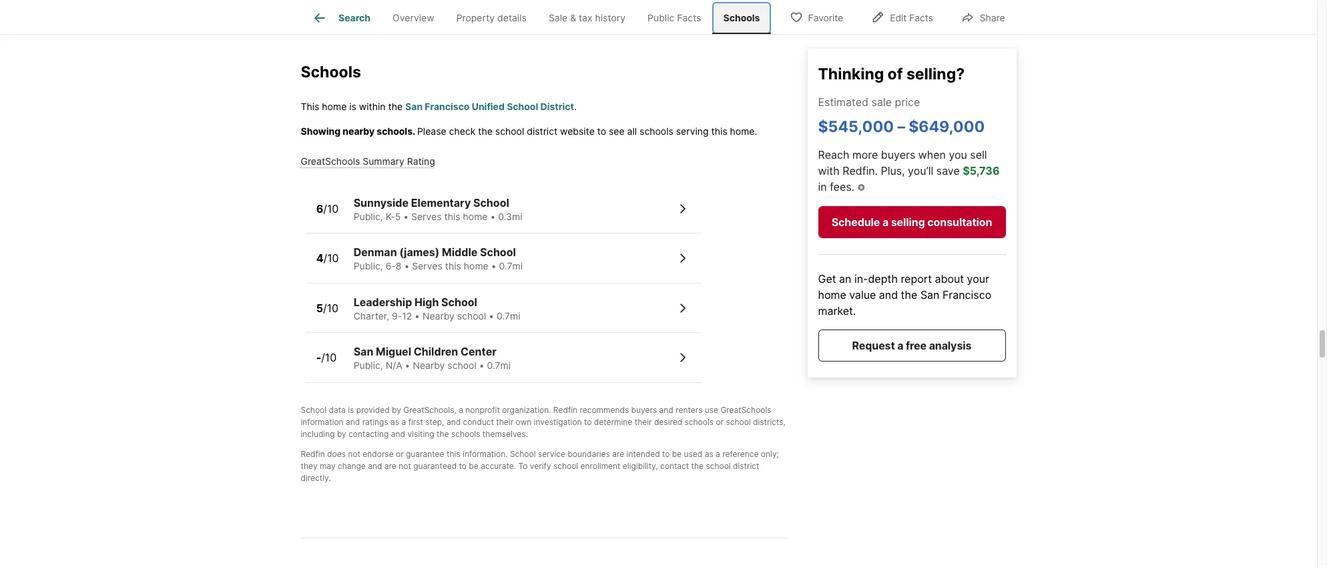 Task type: locate. For each thing, give the bounding box(es) containing it.
school inside san miguel children center public, n/a • nearby school • 0.7mi
[[448, 360, 477, 371]]

are down endorse
[[384, 461, 396, 471]]

schedule
[[832, 216, 880, 229]]

1 vertical spatial francisco
[[943, 288, 992, 302]]

0 vertical spatial or
[[716, 417, 724, 427]]

as right used
[[705, 449, 713, 459]]

a right ,
[[459, 405, 463, 415]]

2 horizontal spatial greatschools
[[721, 405, 771, 415]]

5 down sunnyside
[[395, 211, 401, 222]]

public, inside san miguel children center public, n/a • nearby school • 0.7mi
[[354, 360, 383, 371]]

the inside guaranteed to be accurate. to verify school enrollment eligibility, contact the school district directly.
[[691, 461, 704, 471]]

to left the see
[[597, 125, 606, 137]]

home up market.
[[818, 288, 846, 302]]

1 vertical spatial public,
[[354, 261, 383, 272]]

website
[[560, 125, 595, 137]]

unified
[[472, 101, 505, 112]]

facts inside tab
[[677, 12, 701, 24]]

redfin up they
[[301, 449, 325, 459]]

-
[[316, 351, 321, 365]]

to down recommends
[[584, 417, 592, 427]]

be inside the school service boundaries are intended to be used as a reference only; they may change and are not
[[672, 449, 682, 459]]

2 vertical spatial san
[[354, 345, 373, 359]]

school
[[507, 101, 538, 112], [473, 196, 509, 210], [480, 246, 516, 259], [441, 296, 477, 309], [301, 405, 327, 415], [510, 449, 536, 459]]

in
[[818, 180, 827, 193]]

1 vertical spatial 0.7mi
[[497, 310, 520, 322]]

by up does
[[337, 429, 346, 439]]

is left within
[[349, 101, 356, 112]]

0 horizontal spatial district
[[527, 125, 558, 137]]

0 horizontal spatial redfin
[[301, 449, 325, 459]]

0 horizontal spatial 5
[[316, 301, 323, 315]]

francisco
[[425, 101, 470, 112], [943, 288, 992, 302]]

1 vertical spatial buyers
[[631, 405, 657, 415]]

enrollment
[[580, 461, 621, 471]]

1 horizontal spatial redfin
[[553, 405, 578, 415]]

1 public, from the top
[[354, 211, 383, 222]]

edit facts button
[[860, 3, 945, 30]]

search
[[338, 12, 371, 24]]

0 vertical spatial schools
[[723, 12, 760, 24]]

this up guaranteed
[[447, 449, 460, 459]]

depth
[[868, 272, 898, 286]]

school data is provided by greatschools
[[301, 405, 454, 415]]

tab list
[[301, 0, 782, 34]]

a left selling
[[882, 216, 889, 229]]

0 vertical spatial buyers
[[881, 148, 915, 161]]

public, down sunnyside
[[354, 211, 383, 222]]

0 vertical spatial redfin
[[553, 405, 578, 415]]

1 horizontal spatial facts
[[909, 12, 933, 23]]

public, left n/a
[[354, 360, 383, 371]]

when
[[918, 148, 946, 161]]

school inside sunnyside elementary school public, k-5 • serves this home • 0.3mi
[[473, 196, 509, 210]]

to inside the first step, and conduct their own investigation to determine their desired schools or school districts, including by contacting and visiting the schools themselves.
[[584, 417, 592, 427]]

1 horizontal spatial schools
[[723, 12, 760, 24]]

only;
[[761, 449, 779, 459]]

2 vertical spatial schools
[[451, 429, 480, 439]]

school inside the first step, and conduct their own investigation to determine their desired schools or school districts, including by contacting and visiting the schools themselves.
[[726, 417, 751, 427]]

is right data
[[348, 405, 354, 415]]

san for san francisco market.
[[921, 288, 940, 302]]

1 horizontal spatial their
[[635, 417, 652, 427]]

reach more buyers when you sell with redfin. plus, you'll save
[[818, 148, 987, 177]]

redfin up "investigation"
[[553, 405, 578, 415]]

, a nonprofit organization. redfin recommends buyers and renters use greatschools information and ratings as a
[[301, 405, 771, 427]]

1 vertical spatial san
[[921, 288, 940, 302]]

districts,
[[753, 417, 786, 427]]

serves down the elementary at the top of the page
[[411, 211, 442, 222]]

1 vertical spatial is
[[348, 405, 354, 415]]

1 horizontal spatial as
[[705, 449, 713, 459]]

school up center
[[457, 310, 486, 322]]

share
[[980, 12, 1005, 23]]

plus,
[[881, 164, 905, 177]]

san
[[405, 101, 423, 112], [921, 288, 940, 302], [354, 345, 373, 359]]

buyers up plus, on the top right of the page
[[881, 148, 915, 161]]

home inside denman (james) middle school public, 6-8 • serves this home • 0.7mi
[[464, 261, 488, 272]]

home down 'middle'
[[464, 261, 488, 272]]

0 vertical spatial serves
[[411, 211, 442, 222]]

serves
[[411, 211, 442, 222], [412, 261, 442, 272]]

0 vertical spatial francisco
[[425, 101, 470, 112]]

home inside get an in-depth report about your home value and the
[[818, 288, 846, 302]]

- /10
[[316, 351, 337, 365]]

0 horizontal spatial by
[[337, 429, 346, 439]]

nearby down high
[[423, 310, 455, 322]]

the down used
[[691, 461, 704, 471]]

public facts tab
[[637, 2, 712, 34]]

accurate.
[[481, 461, 516, 471]]

1 vertical spatial district
[[733, 461, 759, 471]]

facts for edit facts
[[909, 12, 933, 23]]

0 vertical spatial nearby
[[423, 310, 455, 322]]

1 vertical spatial nearby
[[413, 360, 445, 371]]

san inside san miguel children center public, n/a • nearby school • 0.7mi
[[354, 345, 373, 359]]

be up contact
[[672, 449, 682, 459]]

nearby for children
[[413, 360, 445, 371]]

public, for san
[[354, 360, 383, 371]]

summary
[[363, 155, 404, 167]]

1 horizontal spatial not
[[399, 461, 411, 471]]

request a free analysis button
[[818, 330, 1006, 362]]

public, down denman
[[354, 261, 383, 272]]

service
[[538, 449, 565, 459]]

within
[[359, 101, 386, 112]]

to up contact
[[662, 449, 670, 459]]

facts right edit
[[909, 12, 933, 23]]

information
[[301, 417, 344, 427]]

public, for denman
[[354, 261, 383, 272]]

0 vertical spatial by
[[392, 405, 401, 415]]

the down report
[[901, 288, 918, 302]]

francisco up check
[[425, 101, 470, 112]]

san francisco unified school district link
[[405, 101, 574, 112]]

1 vertical spatial be
[[469, 461, 479, 471]]

0 vertical spatial are
[[612, 449, 624, 459]]

a left free
[[897, 339, 904, 352]]

san down report
[[921, 288, 940, 302]]

overview tab
[[382, 2, 445, 34]]

this
[[711, 125, 727, 137], [444, 211, 460, 222], [445, 261, 461, 272], [447, 449, 460, 459]]

0 horizontal spatial or
[[396, 449, 404, 459]]

1 vertical spatial not
[[399, 461, 411, 471]]

san left miguel
[[354, 345, 373, 359]]

may
[[320, 461, 336, 471]]

is
[[349, 101, 356, 112], [348, 405, 354, 415]]

district down district
[[527, 125, 558, 137]]

consultation
[[927, 216, 992, 229]]

0 horizontal spatial their
[[496, 417, 513, 427]]

public, inside denman (james) middle school public, 6-8 • serves this home • 0.7mi
[[354, 261, 383, 272]]

school inside denman (james) middle school public, 6-8 • serves this home • 0.7mi
[[480, 246, 516, 259]]

1 horizontal spatial district
[[733, 461, 759, 471]]

1 vertical spatial schools
[[685, 417, 714, 427]]

school right high
[[441, 296, 477, 309]]

showing nearby schools. please check the school district website to see all schools serving this home.
[[301, 125, 757, 137]]

please
[[417, 125, 446, 137]]

0 horizontal spatial facts
[[677, 12, 701, 24]]

5
[[395, 211, 401, 222], [316, 301, 323, 315]]

school down 0.3mi
[[480, 246, 516, 259]]

and down the depth
[[879, 288, 898, 302]]

sunnyside elementary school public, k-5 • serves this home • 0.3mi
[[354, 196, 522, 222]]

san up "please"
[[405, 101, 423, 112]]

1 vertical spatial serves
[[412, 261, 442, 272]]

school left districts,
[[726, 417, 751, 427]]

0.7mi inside leadership high school charter, 9-12 • nearby school • 0.7mi
[[497, 310, 520, 322]]

school up 0.3mi
[[473, 196, 509, 210]]

greatschools down showing
[[301, 155, 360, 167]]

denman
[[354, 246, 397, 259]]

conduct
[[463, 417, 494, 427]]

be inside guaranteed to be accurate. to verify school enrollment eligibility, contact the school district directly.
[[469, 461, 479, 471]]

determine
[[594, 417, 632, 427]]

$5,736 in fees.
[[818, 164, 1000, 193]]

or down use
[[716, 417, 724, 427]]

in-
[[854, 272, 868, 286]]

2 vertical spatial public,
[[354, 360, 383, 371]]

use
[[705, 405, 718, 415]]

facts right public
[[677, 12, 701, 24]]

public,
[[354, 211, 383, 222], [354, 261, 383, 272], [354, 360, 383, 371]]

/10 left charter,
[[323, 301, 339, 315]]

guaranteed
[[413, 461, 457, 471]]

showing
[[301, 125, 341, 137]]

serves down (james)
[[412, 261, 442, 272]]

0.7mi
[[499, 261, 523, 272], [497, 310, 520, 322], [487, 360, 511, 371]]

k-
[[386, 211, 395, 222]]

the down step,
[[437, 429, 449, 439]]

serves inside sunnyside elementary school public, k-5 • serves this home • 0.3mi
[[411, 211, 442, 222]]

schools right all
[[640, 125, 673, 137]]

nonprofit
[[466, 405, 500, 415]]

1 horizontal spatial buyers
[[881, 148, 915, 161]]

0 vertical spatial 0.7mi
[[499, 261, 523, 272]]

san inside the san francisco market.
[[921, 288, 940, 302]]

0 horizontal spatial are
[[384, 461, 396, 471]]

facts inside "button"
[[909, 12, 933, 23]]

estimated sale price
[[818, 95, 920, 109]]

0.7mi for leadership high school
[[497, 310, 520, 322]]

1 horizontal spatial francisco
[[943, 288, 992, 302]]

/10 up 4 /10
[[323, 202, 339, 215]]

facts for public facts
[[677, 12, 701, 24]]

1 their from the left
[[496, 417, 513, 427]]

1 horizontal spatial 5
[[395, 211, 401, 222]]

this down the elementary at the top of the page
[[444, 211, 460, 222]]

are up enrollment
[[612, 449, 624, 459]]

school up information
[[301, 405, 327, 415]]

0 horizontal spatial not
[[348, 449, 360, 459]]

schools.
[[377, 125, 415, 137]]

district inside guaranteed to be accurate. to verify school enrollment eligibility, contact the school district directly.
[[733, 461, 759, 471]]

edit
[[890, 12, 907, 23]]

0 vertical spatial as
[[391, 417, 399, 427]]

see
[[609, 125, 625, 137]]

2 their from the left
[[635, 417, 652, 427]]

home
[[322, 101, 347, 112], [463, 211, 488, 222], [464, 261, 488, 272], [818, 288, 846, 302]]

the inside the first step, and conduct their own investigation to determine their desired schools or school districts, including by contacting and visiting the schools themselves.
[[437, 429, 449, 439]]

0.7mi inside san miguel children center public, n/a • nearby school • 0.7mi
[[487, 360, 511, 371]]

,
[[454, 405, 457, 415]]

0 horizontal spatial schools
[[301, 63, 361, 82]]

nearby inside leadership high school charter, 9-12 • nearby school • 0.7mi
[[423, 310, 455, 322]]

/10 for -
[[321, 351, 337, 365]]

1 horizontal spatial schools
[[640, 125, 673, 137]]

0 vertical spatial 5
[[395, 211, 401, 222]]

1 horizontal spatial be
[[672, 449, 682, 459]]

0 vertical spatial is
[[349, 101, 356, 112]]

or right endorse
[[396, 449, 404, 459]]

favorite button
[[778, 3, 855, 30]]

middle
[[442, 246, 478, 259]]

about
[[935, 272, 964, 286]]

and
[[879, 288, 898, 302], [659, 405, 673, 415], [346, 417, 360, 427], [447, 417, 461, 427], [391, 429, 405, 439], [368, 461, 382, 471]]

district
[[527, 125, 558, 137], [733, 461, 759, 471]]

buyers up "desired"
[[631, 405, 657, 415]]

the right check
[[478, 125, 493, 137]]

home left 0.3mi
[[463, 211, 488, 222]]

miguel
[[376, 345, 411, 359]]

as right ratings
[[391, 417, 399, 427]]

greatschools up districts,
[[721, 405, 771, 415]]

thinking of selling?
[[818, 64, 965, 83]]

school down center
[[448, 360, 477, 371]]

5 down 4
[[316, 301, 323, 315]]

0 vertical spatial public,
[[354, 211, 383, 222]]

0 horizontal spatial buyers
[[631, 405, 657, 415]]

francisco inside the san francisco market.
[[943, 288, 992, 302]]

a left reference
[[716, 449, 720, 459]]

by inside the first step, and conduct their own investigation to determine their desired schools or school districts, including by contacting and visiting the schools themselves.
[[337, 429, 346, 439]]

2 public, from the top
[[354, 261, 383, 272]]

not
[[348, 449, 360, 459], [399, 461, 411, 471]]

2 vertical spatial 0.7mi
[[487, 360, 511, 371]]

schools down renters
[[685, 417, 714, 427]]

by
[[392, 405, 401, 415], [337, 429, 346, 439]]

or
[[716, 417, 724, 427], [396, 449, 404, 459]]

schools down conduct
[[451, 429, 480, 439]]

their up themselves.
[[496, 417, 513, 427]]

1 vertical spatial by
[[337, 429, 346, 439]]

1 horizontal spatial are
[[612, 449, 624, 459]]

not down the redfin does not endorse or guarantee this information.
[[399, 461, 411, 471]]

school up 'to'
[[510, 449, 536, 459]]

to
[[597, 125, 606, 137], [584, 417, 592, 427], [662, 449, 670, 459], [459, 461, 467, 471]]

greatschools up step,
[[403, 405, 454, 415]]

home inside sunnyside elementary school public, k-5 • serves this home • 0.3mi
[[463, 211, 488, 222]]

school up showing nearby schools. please check the school district website to see all schools serving this home.
[[507, 101, 538, 112]]

children
[[414, 345, 458, 359]]

nearby
[[423, 310, 455, 322], [413, 360, 445, 371]]

this down 'middle'
[[445, 261, 461, 272]]

0 vertical spatial be
[[672, 449, 682, 459]]

2 horizontal spatial san
[[921, 288, 940, 302]]

/10 down 5 /10
[[321, 351, 337, 365]]

their
[[496, 417, 513, 427], [635, 417, 652, 427]]

1 vertical spatial as
[[705, 449, 713, 459]]

0.3mi
[[498, 211, 522, 222]]

1 vertical spatial redfin
[[301, 449, 325, 459]]

to down the information.
[[459, 461, 467, 471]]

0.7mi inside denman (james) middle school public, 6-8 • serves this home • 0.7mi
[[499, 261, 523, 272]]

san miguel children center public, n/a • nearby school • 0.7mi
[[354, 345, 511, 371]]

a left first
[[402, 417, 406, 427]]

their left "desired"
[[635, 417, 652, 427]]

0 horizontal spatial be
[[469, 461, 479, 471]]

not up change
[[348, 449, 360, 459]]

intended
[[627, 449, 660, 459]]

nearby inside san miguel children center public, n/a • nearby school • 0.7mi
[[413, 360, 445, 371]]

3 public, from the top
[[354, 360, 383, 371]]

district down reference
[[733, 461, 759, 471]]

and down endorse
[[368, 461, 382, 471]]

by right provided
[[392, 405, 401, 415]]

buyers inside reach more buyers when you sell with redfin. plus, you'll save
[[881, 148, 915, 161]]

0 vertical spatial san
[[405, 101, 423, 112]]

public, inside sunnyside elementary school public, k-5 • serves this home • 0.3mi
[[354, 211, 383, 222]]

1 horizontal spatial or
[[716, 417, 724, 427]]

francisco down your
[[943, 288, 992, 302]]

be down the information.
[[469, 461, 479, 471]]

facts
[[909, 12, 933, 23], [677, 12, 701, 24]]

0 horizontal spatial san
[[354, 345, 373, 359]]

/10 left denman
[[323, 252, 339, 265]]

nearby down children
[[413, 360, 445, 371]]

/10
[[323, 202, 339, 215], [323, 252, 339, 265], [323, 301, 339, 315], [321, 351, 337, 365]]

not inside the school service boundaries are intended to be used as a reference only; they may change and are not
[[399, 461, 411, 471]]

0 horizontal spatial as
[[391, 417, 399, 427]]

free
[[906, 339, 927, 352]]



Task type: describe. For each thing, give the bounding box(es) containing it.
get an in-depth report about your home value and the
[[818, 272, 989, 302]]

sale & tax history
[[549, 12, 626, 24]]

leadership high school charter, 9-12 • nearby school • 0.7mi
[[354, 296, 520, 322]]

price
[[895, 95, 920, 109]]

5 inside sunnyside elementary school public, k-5 • serves this home • 0.3mi
[[395, 211, 401, 222]]

san francisco market.
[[818, 288, 992, 318]]

public facts
[[648, 12, 701, 24]]

serves inside denman (james) middle school public, 6-8 • serves this home • 0.7mi
[[412, 261, 442, 272]]

school down reference
[[706, 461, 731, 471]]

history
[[595, 12, 626, 24]]

a for schedule
[[882, 216, 889, 229]]

school inside leadership high school charter, 9-12 • nearby school • 0.7mi
[[457, 310, 486, 322]]

high
[[415, 296, 439, 309]]

get
[[818, 272, 836, 286]]

property details
[[456, 12, 527, 24]]

favorite
[[808, 12, 843, 23]]

or inside the first step, and conduct their own investigation to determine their desired schools or school districts, including by contacting and visiting the schools themselves.
[[716, 417, 724, 427]]

/10 for 4
[[323, 252, 339, 265]]

nearby for school
[[423, 310, 455, 322]]

and inside get an in-depth report about your home value and the
[[879, 288, 898, 302]]

$649,000
[[909, 117, 985, 136]]

report
[[901, 272, 932, 286]]

greatschools inside , a nonprofit organization. redfin recommends buyers and renters use greatschools information and ratings as a
[[721, 405, 771, 415]]

all
[[627, 125, 637, 137]]

overview
[[393, 12, 434, 24]]

–
[[898, 117, 905, 136]]

6 /10
[[316, 202, 339, 215]]

greatschools summary rating link
[[301, 155, 435, 167]]

this home is within the san francisco unified school district .
[[301, 101, 577, 112]]

to inside the school service boundaries are intended to be used as a reference only; they may change and are not
[[662, 449, 670, 459]]

sale
[[549, 12, 568, 24]]

/10 for 5
[[323, 301, 339, 315]]

greatschools summary rating
[[301, 155, 435, 167]]

a for ,
[[459, 405, 463, 415]]

desired
[[654, 417, 682, 427]]

this left home.
[[711, 125, 727, 137]]

verify
[[530, 461, 551, 471]]

schools tab
[[712, 2, 771, 34]]

the right within
[[388, 101, 403, 112]]

serving
[[676, 125, 709, 137]]

2 horizontal spatial schools
[[685, 417, 714, 427]]

contact
[[660, 461, 689, 471]]

investigation
[[534, 417, 582, 427]]

6
[[316, 202, 323, 215]]

eligibility,
[[623, 461, 658, 471]]

sale & tax history tab
[[538, 2, 637, 34]]

redfin does not endorse or guarantee this information.
[[301, 449, 508, 459]]

&
[[570, 12, 576, 24]]

first
[[408, 417, 423, 427]]

used
[[684, 449, 703, 459]]

1 vertical spatial 5
[[316, 301, 323, 315]]

themselves.
[[483, 429, 528, 439]]

organization.
[[502, 405, 551, 415]]

4 /10
[[316, 252, 339, 265]]

analysis
[[929, 339, 972, 352]]

property
[[456, 12, 495, 24]]

as inside , a nonprofit organization. redfin recommends buyers and renters use greatschools information and ratings as a
[[391, 417, 399, 427]]

is for provided
[[348, 405, 354, 415]]

thinking
[[818, 64, 884, 83]]

/10 for 6
[[323, 202, 339, 215]]

0 vertical spatial not
[[348, 449, 360, 459]]

provided
[[356, 405, 390, 415]]

edit facts
[[890, 12, 933, 23]]

leadership
[[354, 296, 412, 309]]

to
[[518, 461, 528, 471]]

0 vertical spatial schools
[[640, 125, 673, 137]]

request
[[852, 339, 895, 352]]

center
[[461, 345, 497, 359]]

this inside denman (james) middle school public, 6-8 • serves this home • 0.7mi
[[445, 261, 461, 272]]

endorse
[[363, 449, 394, 459]]

0 horizontal spatial francisco
[[425, 101, 470, 112]]

own
[[516, 417, 532, 427]]

you
[[949, 148, 967, 161]]

change
[[338, 461, 366, 471]]

selling?
[[907, 64, 965, 83]]

0 horizontal spatial greatschools
[[301, 155, 360, 167]]

a for request
[[897, 339, 904, 352]]

1 horizontal spatial san
[[405, 101, 423, 112]]

school down san francisco unified school district link
[[495, 125, 524, 137]]

1 horizontal spatial greatschools
[[403, 405, 454, 415]]

as inside the school service boundaries are intended to be used as a reference only; they may change and are not
[[705, 449, 713, 459]]

is for within
[[349, 101, 356, 112]]

property details tab
[[445, 2, 538, 34]]

fees.
[[830, 180, 855, 193]]

market.
[[818, 304, 856, 318]]

elementary
[[411, 196, 471, 210]]

sell
[[970, 148, 987, 161]]

home.
[[730, 125, 757, 137]]

contacting
[[349, 429, 389, 439]]

and up the redfin does not endorse or guarantee this information.
[[391, 429, 405, 439]]

and up contacting
[[346, 417, 360, 427]]

redfin.
[[843, 164, 878, 177]]

rating
[[407, 155, 435, 167]]

$5,736
[[963, 164, 1000, 177]]

district
[[540, 101, 574, 112]]

step,
[[425, 417, 444, 427]]

school inside leadership high school charter, 9-12 • nearby school • 0.7mi
[[441, 296, 477, 309]]

buyers inside , a nonprofit organization. redfin recommends buyers and renters use greatschools information and ratings as a
[[631, 405, 657, 415]]

6-
[[386, 261, 396, 272]]

information.
[[463, 449, 508, 459]]

the inside get an in-depth report about your home value and the
[[901, 288, 918, 302]]

schedule a selling consultation button
[[818, 206, 1006, 238]]

home right this
[[322, 101, 347, 112]]

data
[[329, 405, 346, 415]]

school down service
[[553, 461, 578, 471]]

charter,
[[354, 310, 389, 322]]

1 vertical spatial or
[[396, 449, 404, 459]]

a inside the school service boundaries are intended to be used as a reference only; they may change and are not
[[716, 449, 720, 459]]

and inside the school service boundaries are intended to be used as a reference only; they may change and are not
[[368, 461, 382, 471]]

redfin inside , a nonprofit organization. redfin recommends buyers and renters use greatschools information and ratings as a
[[553, 405, 578, 415]]

school inside the school service boundaries are intended to be used as a reference only; they may change and are not
[[510, 449, 536, 459]]

ratings
[[362, 417, 388, 427]]

$545,000 – $649,000
[[818, 117, 985, 136]]

san for san miguel children center public, n/a • nearby school • 0.7mi
[[354, 345, 373, 359]]

0 vertical spatial district
[[527, 125, 558, 137]]

to inside guaranteed to be accurate. to verify school enrollment eligibility, contact the school district directly.
[[459, 461, 467, 471]]

school service boundaries are intended to be used as a reference only; they may change and are not
[[301, 449, 779, 471]]

search link
[[312, 10, 371, 26]]

request a free analysis
[[852, 339, 972, 352]]

and down ,
[[447, 417, 461, 427]]

reference
[[722, 449, 759, 459]]

0.7mi for san miguel children center
[[487, 360, 511, 371]]

of
[[888, 64, 903, 83]]

they
[[301, 461, 317, 471]]

1 vertical spatial schools
[[301, 63, 361, 82]]

and up "desired"
[[659, 405, 673, 415]]

schools inside tab
[[723, 12, 760, 24]]

this inside sunnyside elementary school public, k-5 • serves this home • 0.3mi
[[444, 211, 460, 222]]

you'll
[[908, 164, 933, 177]]

sunnyside
[[354, 196, 409, 210]]

details
[[497, 12, 527, 24]]

check
[[449, 125, 476, 137]]

0 horizontal spatial schools
[[451, 429, 480, 439]]

1 horizontal spatial by
[[392, 405, 401, 415]]

estimated
[[818, 95, 869, 109]]

save
[[936, 164, 960, 177]]

tab list containing search
[[301, 0, 782, 34]]

1 vertical spatial are
[[384, 461, 396, 471]]



Task type: vqa. For each thing, say whether or not it's contained in the screenshot.
Public Facts tab
yes



